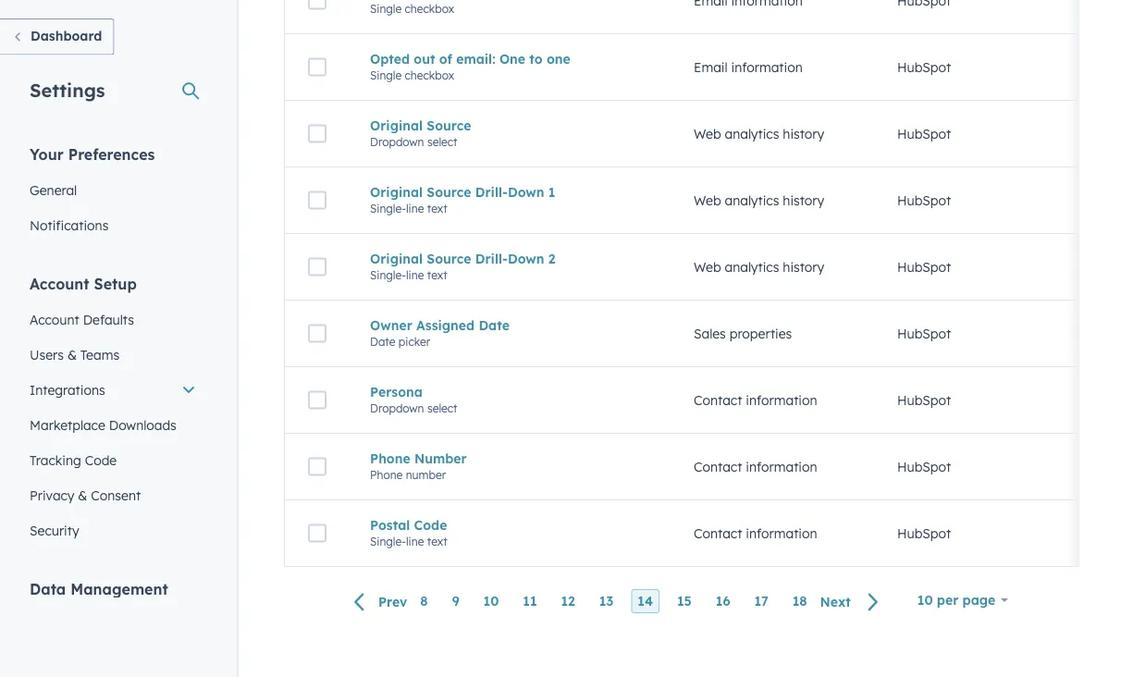Task type: vqa. For each thing, say whether or not it's contained in the screenshot.


Task type: describe. For each thing, give the bounding box(es) containing it.
next button
[[814, 590, 891, 614]]

persona button
[[370, 384, 650, 400]]

prev button
[[343, 590, 414, 614]]

of
[[440, 51, 453, 67]]

downloads
[[109, 417, 177, 433]]

security
[[30, 522, 79, 539]]

hubspot for owner assigned date
[[898, 326, 952, 342]]

postal code button
[[370, 517, 650, 533]]

to
[[530, 51, 543, 67]]

privacy & consent
[[30, 487, 141, 504]]

10 per page
[[918, 592, 996, 609]]

source for original source drill-down 2
[[427, 251, 472, 267]]

setup
[[94, 274, 137, 293]]

11
[[523, 593, 537, 610]]

analytics for 2
[[725, 259, 780, 275]]

dashboard link
[[0, 19, 114, 55]]

account defaults link
[[19, 302, 207, 337]]

page
[[963, 592, 996, 609]]

privacy & consent link
[[19, 478, 207, 513]]

consent
[[91, 487, 141, 504]]

dropdown inside persona dropdown select
[[370, 401, 424, 415]]

13
[[600, 593, 614, 610]]

integrations button
[[19, 373, 207, 408]]

11 button
[[517, 590, 544, 614]]

privacy
[[30, 487, 74, 504]]

1 single from the top
[[370, 2, 402, 16]]

integrations
[[30, 382, 105, 398]]

original source drill-down 1 single-line text
[[370, 184, 556, 215]]

18
[[793, 593, 808, 610]]

18 button
[[786, 590, 814, 614]]

account setup
[[30, 274, 137, 293]]

your preferences element
[[19, 144, 207, 243]]

down for 1
[[508, 184, 545, 200]]

12 button
[[555, 590, 582, 614]]

information for number
[[746, 459, 818, 475]]

persona
[[370, 384, 423, 400]]

one
[[547, 51, 571, 67]]

properties
[[730, 326, 793, 342]]

next
[[821, 594, 851, 610]]

15
[[678, 593, 692, 610]]

single checkbox
[[370, 2, 455, 16]]

settings
[[30, 78, 105, 101]]

sales
[[694, 326, 726, 342]]

14
[[638, 593, 653, 610]]

contact information for dropdown
[[694, 392, 818, 408]]

1 horizontal spatial date
[[479, 317, 510, 333]]

single inside opted out of email: one to one single checkbox
[[370, 68, 402, 82]]

out
[[414, 51, 436, 67]]

single- for original source drill-down 2
[[370, 268, 406, 282]]

text for original source drill-down 2
[[427, 268, 448, 282]]

original source dropdown select
[[370, 117, 472, 149]]

single- inside postal code single-line text
[[370, 535, 406, 549]]

notifications link
[[19, 208, 207, 243]]

web for 2
[[694, 259, 722, 275]]

8
[[421, 593, 428, 610]]

source for original source
[[427, 117, 472, 134]]

9 button
[[446, 590, 466, 614]]

general link
[[19, 173, 207, 208]]

source for original source drill-down 1
[[427, 184, 472, 200]]

opted out of email: one to one single checkbox
[[370, 51, 571, 82]]

data
[[30, 580, 66, 598]]

1
[[549, 184, 556, 200]]

code for postal code single-line text
[[414, 517, 447, 533]]

checkbox inside opted out of email: one to one single checkbox
[[405, 68, 455, 82]]

web for 1
[[694, 192, 722, 208]]

account defaults
[[30, 311, 134, 328]]

text for original source drill-down 1
[[427, 202, 448, 215]]

down for 2
[[508, 251, 545, 267]]

opted
[[370, 51, 410, 67]]

1 checkbox from the top
[[405, 2, 455, 16]]

17 button
[[748, 590, 775, 614]]

hubspot for persona
[[898, 392, 952, 408]]

email:
[[457, 51, 496, 67]]

13 button
[[593, 590, 620, 614]]

9
[[452, 593, 460, 610]]

contact for code
[[694, 525, 743, 542]]

security link
[[19, 513, 207, 548]]

2 phone from the top
[[370, 468, 403, 482]]

users & teams
[[30, 347, 119, 363]]

marketplace
[[30, 417, 105, 433]]

tracking code link
[[19, 443, 207, 478]]

marketplace downloads
[[30, 417, 177, 433]]

preferences
[[68, 145, 155, 163]]



Task type: locate. For each thing, give the bounding box(es) containing it.
1 line from the top
[[406, 202, 424, 215]]

0 vertical spatial line
[[406, 202, 424, 215]]

2 vertical spatial original
[[370, 251, 423, 267]]

text up assigned
[[427, 268, 448, 282]]

original source drill-down 2 single-line text
[[370, 251, 556, 282]]

0 vertical spatial down
[[508, 184, 545, 200]]

original up the owner
[[370, 251, 423, 267]]

2 source from the top
[[427, 184, 472, 200]]

1 contact from the top
[[694, 392, 743, 408]]

12
[[561, 593, 576, 610]]

line for original source drill-down 1
[[406, 202, 424, 215]]

persona dropdown select
[[370, 384, 458, 415]]

& for users
[[67, 347, 77, 363]]

2 analytics from the top
[[725, 192, 780, 208]]

2
[[549, 251, 556, 267]]

1 vertical spatial contact
[[694, 459, 743, 475]]

3 source from the top
[[427, 251, 472, 267]]

contact information for number
[[694, 459, 818, 475]]

1 dropdown from the top
[[370, 135, 424, 149]]

1 vertical spatial web
[[694, 192, 722, 208]]

analytics
[[725, 126, 780, 142], [725, 192, 780, 208], [725, 259, 780, 275]]

10 for 10 per page
[[918, 592, 933, 609]]

original down original source dropdown select
[[370, 184, 423, 200]]

1 vertical spatial single
[[370, 68, 402, 82]]

single down opted
[[370, 68, 402, 82]]

source inside original source dropdown select
[[427, 117, 472, 134]]

3 text from the top
[[427, 535, 448, 549]]

single- inside original source drill-down 1 single-line text
[[370, 202, 406, 215]]

2 original from the top
[[370, 184, 423, 200]]

1 account from the top
[[30, 274, 89, 293]]

single-
[[370, 202, 406, 215], [370, 268, 406, 282], [370, 535, 406, 549]]

single- inside original source drill-down 2 single-line text
[[370, 268, 406, 282]]

one
[[500, 51, 526, 67]]

1 vertical spatial checkbox
[[405, 68, 455, 82]]

hubspot for opted out of email: one to one
[[898, 59, 952, 75]]

source down opted out of email: one to one single checkbox
[[427, 117, 472, 134]]

contact for number
[[694, 459, 743, 475]]

account up account defaults
[[30, 274, 89, 293]]

10 inside button
[[484, 593, 499, 610]]

0 vertical spatial &
[[67, 347, 77, 363]]

1 vertical spatial contact information
[[694, 459, 818, 475]]

2 single- from the top
[[370, 268, 406, 282]]

0 vertical spatial code
[[85, 452, 117, 468]]

10 button
[[477, 590, 506, 614]]

select up original source drill-down 1 single-line text
[[428, 135, 458, 149]]

contact information
[[694, 392, 818, 408], [694, 459, 818, 475], [694, 525, 818, 542]]

1 web analytics history from the top
[[694, 126, 825, 142]]

2 contact information from the top
[[694, 459, 818, 475]]

dropdown down persona
[[370, 401, 424, 415]]

dashboard
[[31, 28, 102, 44]]

account for account defaults
[[30, 311, 79, 328]]

1 contact information from the top
[[694, 392, 818, 408]]

2 drill- from the top
[[476, 251, 508, 267]]

source down original source drill-down 1 single-line text
[[427, 251, 472, 267]]

down inside original source drill-down 2 single-line text
[[508, 251, 545, 267]]

2 select from the top
[[428, 401, 458, 415]]

tab panel
[[269, 0, 1122, 634]]

2 checkbox from the top
[[405, 68, 455, 82]]

1 down from the top
[[508, 184, 545, 200]]

sales properties
[[694, 326, 793, 342]]

down
[[508, 184, 545, 200], [508, 251, 545, 267]]

line down postal
[[406, 535, 424, 549]]

notifications
[[30, 217, 109, 233]]

8 button
[[414, 590, 435, 614]]

marketplace downloads link
[[19, 408, 207, 443]]

1 phone from the top
[[370, 451, 411, 467]]

0 vertical spatial history
[[783, 126, 825, 142]]

3 hubspot from the top
[[898, 192, 952, 208]]

0 horizontal spatial 10
[[484, 593, 499, 610]]

hubspot for original source drill-down 1
[[898, 192, 952, 208]]

3 web from the top
[[694, 259, 722, 275]]

10 per page button
[[906, 582, 1021, 619]]

10 left per
[[918, 592, 933, 609]]

code inside tracking code link
[[85, 452, 117, 468]]

3 single- from the top
[[370, 535, 406, 549]]

0 vertical spatial source
[[427, 117, 472, 134]]

3 history from the top
[[783, 259, 825, 275]]

tracking
[[30, 452, 81, 468]]

tab panel containing opted out of email: one to one
[[269, 0, 1122, 634]]

5 hubspot from the top
[[898, 326, 952, 342]]

0 vertical spatial web
[[694, 126, 722, 142]]

0 vertical spatial contact
[[694, 392, 743, 408]]

1 horizontal spatial &
[[78, 487, 87, 504]]

analytics for 1
[[725, 192, 780, 208]]

&
[[67, 347, 77, 363], [78, 487, 87, 504]]

line inside original source drill-down 2 single-line text
[[406, 268, 424, 282]]

1 vertical spatial source
[[427, 184, 472, 200]]

2 vertical spatial analytics
[[725, 259, 780, 275]]

1 vertical spatial single-
[[370, 268, 406, 282]]

history for 2
[[783, 259, 825, 275]]

3 contact information from the top
[[694, 525, 818, 542]]

8 hubspot from the top
[[898, 525, 952, 542]]

postal
[[370, 517, 410, 533]]

information for email:
[[732, 59, 803, 75]]

2 web from the top
[[694, 192, 722, 208]]

owner assigned date date picker
[[370, 317, 510, 349]]

drill-
[[476, 184, 508, 200], [476, 251, 508, 267]]

2 vertical spatial line
[[406, 535, 424, 549]]

1 vertical spatial web analytics history
[[694, 192, 825, 208]]

4 hubspot from the top
[[898, 259, 952, 275]]

source inside original source drill-down 1 single-line text
[[427, 184, 472, 200]]

single
[[370, 2, 402, 16], [370, 68, 402, 82]]

single- down original source dropdown select
[[370, 202, 406, 215]]

2 vertical spatial source
[[427, 251, 472, 267]]

3 original from the top
[[370, 251, 423, 267]]

drill- for 1
[[476, 184, 508, 200]]

original source drill-down 1 button
[[370, 184, 650, 200]]

single up opted
[[370, 2, 402, 16]]

checkbox up "out"
[[405, 2, 455, 16]]

pagination navigation
[[343, 590, 891, 614]]

contact
[[694, 392, 743, 408], [694, 459, 743, 475], [694, 525, 743, 542]]

1 source from the top
[[427, 117, 472, 134]]

0 horizontal spatial date
[[370, 335, 396, 349]]

number
[[415, 451, 467, 467]]

code right postal
[[414, 517, 447, 533]]

single- up the owner
[[370, 268, 406, 282]]

down inside original source drill-down 1 single-line text
[[508, 184, 545, 200]]

1 horizontal spatial code
[[414, 517, 447, 533]]

opted out of email: one to one button
[[370, 51, 650, 67]]

2 account from the top
[[30, 311, 79, 328]]

original for original source drill-down 1
[[370, 184, 423, 200]]

phone left number
[[370, 468, 403, 482]]

prev
[[379, 594, 408, 610]]

text inside original source drill-down 2 single-line text
[[427, 268, 448, 282]]

information for line
[[746, 525, 818, 542]]

line inside original source drill-down 1 single-line text
[[406, 202, 424, 215]]

17
[[755, 593, 769, 610]]

7 hubspot from the top
[[898, 459, 952, 475]]

users & teams link
[[19, 337, 207, 373]]

date down the owner
[[370, 335, 396, 349]]

1 history from the top
[[783, 126, 825, 142]]

original inside original source dropdown select
[[370, 117, 423, 134]]

1 analytics from the top
[[725, 126, 780, 142]]

2 hubspot from the top
[[898, 126, 952, 142]]

drill- inside original source drill-down 2 single-line text
[[476, 251, 508, 267]]

web analytics history
[[694, 126, 825, 142], [694, 192, 825, 208], [694, 259, 825, 275]]

checkbox
[[405, 2, 455, 16], [405, 68, 455, 82]]

code inside postal code single-line text
[[414, 517, 447, 533]]

single- for original source drill-down 1
[[370, 202, 406, 215]]

2 vertical spatial history
[[783, 259, 825, 275]]

10 inside 'popup button'
[[918, 592, 933, 609]]

1 vertical spatial dropdown
[[370, 401, 424, 415]]

2 vertical spatial text
[[427, 535, 448, 549]]

owner assigned date button
[[370, 317, 650, 333]]

down left 2
[[508, 251, 545, 267]]

phone number phone number
[[370, 451, 467, 482]]

original for original source drill-down 2
[[370, 251, 423, 267]]

picker
[[399, 335, 431, 349]]

2 vertical spatial contact information
[[694, 525, 818, 542]]

your preferences
[[30, 145, 155, 163]]

2 line from the top
[[406, 268, 424, 282]]

0 vertical spatial text
[[427, 202, 448, 215]]

select up number
[[428, 401, 458, 415]]

1 vertical spatial phone
[[370, 468, 403, 482]]

account up users
[[30, 311, 79, 328]]

2 vertical spatial single-
[[370, 535, 406, 549]]

1 horizontal spatial 10
[[918, 592, 933, 609]]

line
[[406, 202, 424, 215], [406, 268, 424, 282], [406, 535, 424, 549]]

source inside original source drill-down 2 single-line text
[[427, 251, 472, 267]]

contact information for code
[[694, 525, 818, 542]]

15 button
[[671, 590, 699, 614]]

select inside persona dropdown select
[[428, 401, 458, 415]]

& right privacy
[[78, 487, 87, 504]]

per
[[937, 592, 959, 609]]

source
[[427, 117, 472, 134], [427, 184, 472, 200], [427, 251, 472, 267]]

single- down postal
[[370, 535, 406, 549]]

original inside original source drill-down 2 single-line text
[[370, 251, 423, 267]]

2 history from the top
[[783, 192, 825, 208]]

10 for 10
[[484, 593, 499, 610]]

text
[[427, 202, 448, 215], [427, 268, 448, 282], [427, 535, 448, 549]]

management
[[71, 580, 168, 598]]

1 web from the top
[[694, 126, 722, 142]]

16
[[716, 593, 731, 610]]

1 vertical spatial analytics
[[725, 192, 780, 208]]

0 vertical spatial contact information
[[694, 392, 818, 408]]

history for 1
[[783, 192, 825, 208]]

0 vertical spatial analytics
[[725, 126, 780, 142]]

0 vertical spatial account
[[30, 274, 89, 293]]

1 text from the top
[[427, 202, 448, 215]]

users
[[30, 347, 64, 363]]

1 vertical spatial code
[[414, 517, 447, 533]]

line for original source drill-down 2
[[406, 268, 424, 282]]

drill- for 2
[[476, 251, 508, 267]]

dropdown
[[370, 135, 424, 149], [370, 401, 424, 415]]

hubspot for original source
[[898, 126, 952, 142]]

1 vertical spatial line
[[406, 268, 424, 282]]

0 vertical spatial single-
[[370, 202, 406, 215]]

line up the owner
[[406, 268, 424, 282]]

phone up number
[[370, 451, 411, 467]]

0 vertical spatial dropdown
[[370, 135, 424, 149]]

contact for dropdown
[[694, 392, 743, 408]]

0 vertical spatial select
[[428, 135, 458, 149]]

2 down from the top
[[508, 251, 545, 267]]

code down marketplace downloads
[[85, 452, 117, 468]]

0 horizontal spatial &
[[67, 347, 77, 363]]

& for privacy
[[78, 487, 87, 504]]

owner
[[370, 317, 413, 333]]

2 text from the top
[[427, 268, 448, 282]]

drill- left the 1
[[476, 184, 508, 200]]

down left the 1
[[508, 184, 545, 200]]

general
[[30, 182, 77, 198]]

drill- left 2
[[476, 251, 508, 267]]

10
[[918, 592, 933, 609], [484, 593, 499, 610]]

tracking code
[[30, 452, 117, 468]]

defaults
[[83, 311, 134, 328]]

date right assigned
[[479, 317, 510, 333]]

select
[[428, 135, 458, 149], [428, 401, 458, 415]]

1 drill- from the top
[[476, 184, 508, 200]]

14 button
[[632, 590, 660, 614]]

checkbox down "out"
[[405, 68, 455, 82]]

2 contact from the top
[[694, 459, 743, 475]]

0 vertical spatial web analytics history
[[694, 126, 825, 142]]

2 vertical spatial web analytics history
[[694, 259, 825, 275]]

1 vertical spatial date
[[370, 335, 396, 349]]

original for original source
[[370, 117, 423, 134]]

1 vertical spatial original
[[370, 184, 423, 200]]

1 single- from the top
[[370, 202, 406, 215]]

your
[[30, 145, 64, 163]]

select inside original source dropdown select
[[428, 135, 458, 149]]

0 vertical spatial phone
[[370, 451, 411, 467]]

hubspot for phone number
[[898, 459, 952, 475]]

2 single from the top
[[370, 68, 402, 82]]

web analytics history for 2
[[694, 259, 825, 275]]

source down original source dropdown select
[[427, 184, 472, 200]]

dropdown down opted
[[370, 135, 424, 149]]

1 vertical spatial down
[[508, 251, 545, 267]]

0 vertical spatial checkbox
[[405, 2, 455, 16]]

1 vertical spatial drill-
[[476, 251, 508, 267]]

dropdown inside original source dropdown select
[[370, 135, 424, 149]]

code for tracking code
[[85, 452, 117, 468]]

2 web analytics history from the top
[[694, 192, 825, 208]]

6 hubspot from the top
[[898, 392, 952, 408]]

1 select from the top
[[428, 135, 458, 149]]

1 vertical spatial text
[[427, 268, 448, 282]]

line inside postal code single-line text
[[406, 535, 424, 549]]

& right users
[[67, 347, 77, 363]]

0 vertical spatial drill-
[[476, 184, 508, 200]]

date
[[479, 317, 510, 333], [370, 335, 396, 349]]

original source button
[[370, 117, 650, 134]]

text up original source drill-down 2 single-line text
[[427, 202, 448, 215]]

1 vertical spatial select
[[428, 401, 458, 415]]

account for account setup
[[30, 274, 89, 293]]

1 vertical spatial account
[[30, 311, 79, 328]]

3 line from the top
[[406, 535, 424, 549]]

hubspot for original source drill-down 2
[[898, 259, 952, 275]]

10 right 9
[[484, 593, 499, 610]]

0 vertical spatial date
[[479, 317, 510, 333]]

0 vertical spatial single
[[370, 2, 402, 16]]

number
[[406, 468, 446, 482]]

1 vertical spatial &
[[78, 487, 87, 504]]

original inside original source drill-down 1 single-line text
[[370, 184, 423, 200]]

account
[[30, 274, 89, 293], [30, 311, 79, 328]]

text inside postal code single-line text
[[427, 535, 448, 549]]

2 vertical spatial contact
[[694, 525, 743, 542]]

2 dropdown from the top
[[370, 401, 424, 415]]

information
[[732, 59, 803, 75], [746, 392, 818, 408], [746, 459, 818, 475], [746, 525, 818, 542]]

drill- inside original source drill-down 1 single-line text
[[476, 184, 508, 200]]

line up original source drill-down 2 single-line text
[[406, 202, 424, 215]]

16 button
[[710, 590, 737, 614]]

2 vertical spatial web
[[694, 259, 722, 275]]

0 horizontal spatial code
[[85, 452, 117, 468]]

3 contact from the top
[[694, 525, 743, 542]]

0 vertical spatial original
[[370, 117, 423, 134]]

account setup element
[[19, 274, 207, 548]]

text up the 8
[[427, 535, 448, 549]]

hubspot
[[898, 59, 952, 75], [898, 126, 952, 142], [898, 192, 952, 208], [898, 259, 952, 275], [898, 326, 952, 342], [898, 392, 952, 408], [898, 459, 952, 475], [898, 525, 952, 542]]

1 original from the top
[[370, 117, 423, 134]]

web analytics history for 1
[[694, 192, 825, 208]]

1 vertical spatial history
[[783, 192, 825, 208]]

1 hubspot from the top
[[898, 59, 952, 75]]

hubspot for postal code
[[898, 525, 952, 542]]

assigned
[[417, 317, 475, 333]]

email information
[[694, 59, 803, 75]]

original down opted
[[370, 117, 423, 134]]

phone
[[370, 451, 411, 467], [370, 468, 403, 482]]

teams
[[80, 347, 119, 363]]

3 analytics from the top
[[725, 259, 780, 275]]

original source drill-down 2 button
[[370, 251, 650, 267]]

3 web analytics history from the top
[[694, 259, 825, 275]]

email
[[694, 59, 728, 75]]

text inside original source drill-down 1 single-line text
[[427, 202, 448, 215]]

data management
[[30, 580, 168, 598]]



